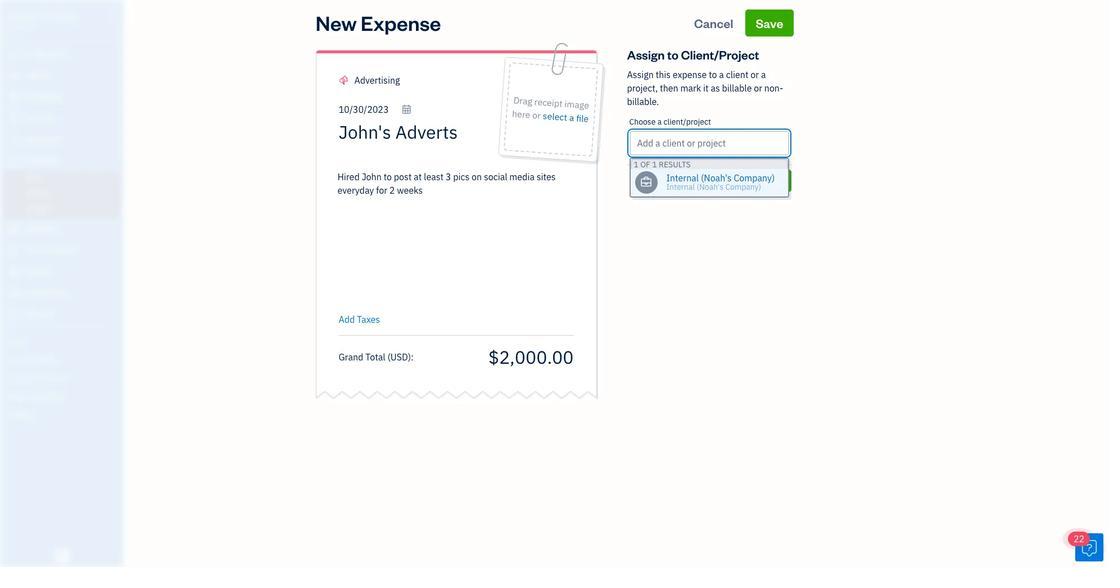 Task type: locate. For each thing, give the bounding box(es) containing it.
save
[[756, 15, 783, 31]]

usd
[[391, 352, 408, 363]]

1 vertical spatial cancel button
[[627, 170, 740, 192]]

0 vertical spatial cancel button
[[684, 10, 743, 37]]

assign
[[627, 47, 665, 62], [627, 69, 654, 80]]

internal (noah's company) list box
[[630, 169, 788, 197]]

Date in MM/DD/YYYY format text field
[[339, 104, 412, 115]]

or right here in the left of the page
[[532, 109, 541, 121]]

file
[[576, 113, 589, 125]]

noah's
[[9, 10, 37, 21]]

choose
[[629, 117, 656, 127]]

internal
[[666, 173, 699, 184], [666, 182, 695, 192]]

add taxes button
[[339, 313, 380, 327]]

assign up this
[[627, 47, 665, 62]]

1 left of at the right top of the page
[[634, 160, 638, 170]]

1 vertical spatial assign
[[627, 69, 654, 80]]

results
[[659, 160, 691, 170]]

new expense
[[316, 10, 441, 36]]

22
[[1074, 534, 1084, 545]]

a left file
[[569, 112, 574, 124]]

1 horizontal spatial to
[[709, 69, 717, 80]]

bank connections image
[[8, 392, 120, 401]]

Category text field
[[354, 74, 451, 87]]

2 assign from the top
[[627, 69, 654, 80]]

assign inside assign this expense to a client or a project, then mark it as billable or non- billable.
[[627, 69, 654, 80]]

then
[[660, 83, 678, 94]]

0 horizontal spatial to
[[667, 47, 679, 62]]

1 vertical spatial to
[[709, 69, 717, 80]]

a
[[719, 69, 724, 80], [761, 69, 766, 80], [569, 112, 574, 124], [657, 117, 662, 127]]

to up as
[[709, 69, 717, 80]]

noah's company owner
[[9, 10, 78, 31]]

apps image
[[8, 338, 120, 347]]

assign to client/project
[[627, 47, 759, 62]]

1 horizontal spatial 1
[[652, 160, 657, 170]]

assign up project,
[[627, 69, 654, 80]]

resource center badge image
[[1075, 534, 1103, 562]]

add
[[339, 314, 355, 325]]

non-
[[764, 83, 783, 94]]

2 vertical spatial or
[[532, 109, 541, 121]]

this
[[656, 69, 671, 80]]

total
[[365, 352, 385, 363]]

owner
[[9, 22, 30, 31]]

0 horizontal spatial 1
[[634, 160, 638, 170]]

(noah's
[[701, 173, 732, 184], [697, 182, 724, 192]]

chart image
[[7, 288, 21, 299]]

to up this
[[667, 47, 679, 62]]

payment image
[[7, 134, 21, 146]]

1 right of at the right top of the page
[[652, 160, 657, 170]]

as
[[711, 83, 720, 94]]

company)
[[734, 173, 775, 184], [725, 182, 761, 192]]

briefcase image
[[640, 178, 652, 187]]

1
[[634, 160, 638, 170], [652, 160, 657, 170]]

Merchant text field
[[339, 121, 492, 143]]

client
[[726, 69, 748, 80]]

invoice image
[[7, 113, 21, 124]]

a right the choose
[[657, 117, 662, 127]]

1 assign from the top
[[627, 47, 665, 62]]

cancel button
[[684, 10, 743, 37], [627, 170, 740, 192]]

0 vertical spatial to
[[667, 47, 679, 62]]

0 vertical spatial assign
[[627, 47, 665, 62]]

main element
[[0, 0, 152, 568]]

cancel up client/project
[[694, 15, 733, 31]]

done button
[[746, 170, 791, 192]]

client/project
[[681, 47, 759, 62]]

or
[[751, 69, 759, 80], [754, 83, 762, 94], [532, 109, 541, 121]]

cancel down results
[[667, 174, 700, 187]]

company
[[39, 10, 78, 21]]

or right client
[[751, 69, 759, 80]]

or left non-
[[754, 83, 762, 94]]

a up non-
[[761, 69, 766, 80]]

a inside "select a file"
[[569, 112, 574, 124]]

cancel
[[694, 15, 733, 31], [667, 174, 700, 187]]

to
[[667, 47, 679, 62], [709, 69, 717, 80]]

drag receipt image here or
[[512, 95, 589, 121]]

1 internal from the top
[[666, 173, 699, 184]]

add taxes
[[339, 314, 380, 325]]

save button
[[746, 10, 793, 37]]

money image
[[7, 266, 21, 278]]

expense
[[361, 10, 441, 36]]

assign for assign to client/project
[[627, 47, 665, 62]]

new
[[316, 10, 357, 36]]



Task type: vqa. For each thing, say whether or not it's contained in the screenshot.
Language
no



Task type: describe. For each thing, give the bounding box(es) containing it.
project,
[[627, 83, 658, 94]]

assign this expense to a client or a project, then mark it as billable or non- billable.
[[627, 69, 783, 107]]

Amount (USD) text field
[[488, 345, 574, 369]]

client/project
[[664, 117, 711, 127]]

here
[[512, 108, 531, 121]]

done
[[756, 174, 781, 187]]

Add a client or project text field
[[630, 132, 788, 155]]

(
[[388, 352, 391, 363]]

billable.
[[627, 96, 659, 107]]

team members image
[[8, 356, 120, 365]]

dashboard image
[[7, 49, 21, 60]]

0 vertical spatial cancel
[[694, 15, 733, 31]]

1 vertical spatial cancel
[[667, 174, 700, 187]]

of
[[640, 160, 650, 170]]

select
[[542, 110, 567, 123]]

taxes
[[357, 314, 380, 325]]

receipt
[[534, 96, 563, 109]]

choose a client/project element
[[627, 108, 791, 198]]

drag
[[513, 95, 533, 107]]

2 1 from the left
[[652, 160, 657, 170]]

2 internal from the top
[[666, 182, 695, 192]]

1 of 1 results
[[634, 160, 691, 170]]

mark
[[680, 83, 701, 94]]

billable
[[722, 83, 752, 94]]

expense
[[673, 69, 707, 80]]

select a file button
[[542, 109, 589, 126]]

select a file
[[542, 110, 589, 125]]

estimate image
[[7, 92, 21, 103]]

timer image
[[7, 245, 21, 256]]

settings image
[[8, 410, 120, 419]]

internal (noah's company) internal (noah's company)
[[666, 173, 775, 192]]

assign for assign this expense to a client or a project, then mark it as billable or non- billable.
[[627, 69, 654, 80]]

0 vertical spatial or
[[751, 69, 759, 80]]

choose a client/project
[[629, 117, 711, 127]]

a up as
[[719, 69, 724, 80]]

1 vertical spatial or
[[754, 83, 762, 94]]

):
[[408, 352, 414, 363]]

expense image
[[7, 156, 21, 167]]

it
[[703, 83, 709, 94]]

grand total ( usd ):
[[339, 352, 414, 363]]

or inside drag receipt image here or
[[532, 109, 541, 121]]

to inside assign this expense to a client or a project, then mark it as billable or non- billable.
[[709, 69, 717, 80]]

items and services image
[[8, 374, 120, 383]]

freshbooks image
[[53, 550, 71, 563]]

Description text field
[[333, 170, 568, 305]]

image
[[564, 98, 589, 111]]

grand
[[339, 352, 363, 363]]

1 1 from the left
[[634, 160, 638, 170]]

client image
[[7, 70, 21, 82]]

project image
[[7, 224, 21, 235]]

22 button
[[1068, 532, 1103, 562]]

report image
[[7, 309, 21, 320]]



